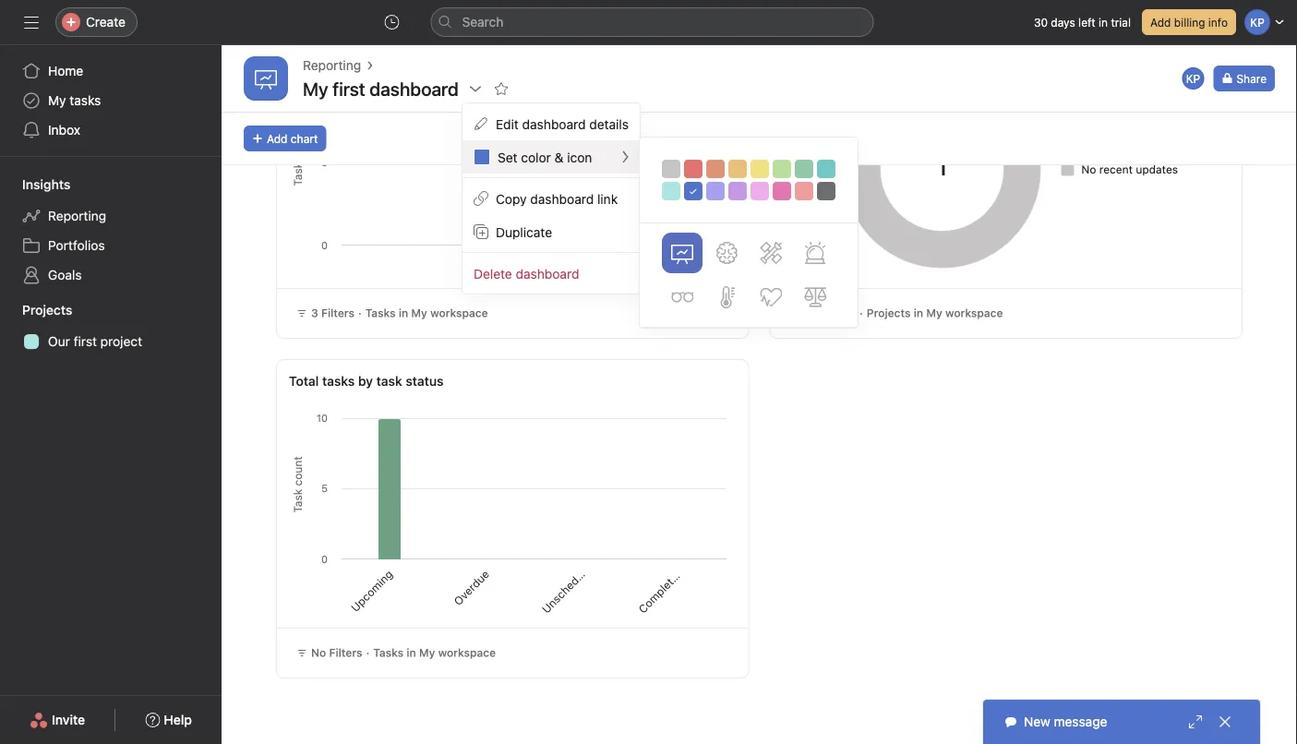 Task type: locate. For each thing, give the bounding box(es) containing it.
edit dashboard details link
[[463, 107, 640, 140]]

my first dashboard
[[303, 78, 459, 99]]

add
[[1151, 16, 1172, 29], [267, 132, 288, 145]]

0 horizontal spatial no
[[311, 647, 326, 660]]

projects
[[22, 303, 72, 318], [867, 307, 911, 320]]

filters
[[321, 307, 355, 320], [823, 307, 856, 320], [329, 647, 363, 660]]

2 horizontal spatial no
[[1082, 163, 1097, 176]]

1 horizontal spatial add
[[1151, 16, 1172, 29]]

dashboard up the duplicate link
[[531, 191, 594, 206]]

tasks down home
[[70, 93, 101, 108]]

tasks
[[366, 307, 396, 320], [373, 647, 404, 660]]

days
[[1051, 16, 1076, 29]]

0 vertical spatial no
[[1082, 163, 1097, 176]]

portfolios link
[[11, 231, 211, 260]]

1 horizontal spatial report image
[[672, 242, 694, 264]]

0 vertical spatial kp
[[1187, 72, 1201, 85]]

icon
[[567, 149, 592, 165]]

reporting link up my first dashboard
[[303, 55, 361, 76]]

tasks down 'upcoming'
[[373, 647, 404, 660]]

add for add billing info
[[1151, 16, 1172, 29]]

2 vertical spatial no
[[311, 647, 326, 660]]

0 vertical spatial no filters
[[805, 307, 856, 320]]

1 vertical spatial report image
[[672, 242, 694, 264]]

no filters
[[805, 307, 856, 320], [311, 647, 363, 660]]

projects for projects
[[22, 303, 72, 318]]

expand new message image
[[1189, 715, 1204, 730]]

invite button
[[18, 704, 97, 737]]

tasks for no filters
[[373, 647, 404, 660]]

reporting up portfolios
[[48, 208, 106, 224]]

help
[[164, 713, 192, 728]]

add inside the add billing info button
[[1151, 16, 1172, 29]]

tasks right 3 filters
[[366, 307, 396, 320]]

no
[[1082, 163, 1097, 176], [805, 307, 820, 320], [311, 647, 326, 660]]

1 vertical spatial tasks
[[322, 374, 355, 389]]

kp
[[1187, 72, 1201, 85], [527, 261, 542, 274]]

dashboard for link
[[531, 191, 594, 206]]

1 vertical spatial reporting
[[48, 208, 106, 224]]

billing
[[1175, 16, 1206, 29]]

tasks in my workspace for 3 filters
[[366, 307, 488, 320]]

crystal ball image
[[805, 242, 827, 264]]

1 horizontal spatial kp
[[1187, 72, 1201, 85]]

report image left brain "icon"
[[672, 242, 694, 264]]

help button
[[133, 704, 204, 737]]

tasks inside my tasks link
[[70, 93, 101, 108]]

delete dashboard link
[[463, 257, 640, 290]]

tasks for 3 filters
[[366, 307, 396, 320]]

create
[[86, 14, 126, 30]]

3
[[311, 307, 318, 320]]

add inside add chart button
[[267, 132, 288, 145]]

my
[[303, 78, 328, 99], [48, 93, 66, 108], [411, 307, 427, 320], [927, 307, 943, 320], [419, 647, 435, 660]]

details
[[590, 116, 629, 131]]

0 vertical spatial reporting link
[[303, 55, 361, 76]]

1 vertical spatial dashboard
[[531, 191, 594, 206]]

1 horizontal spatial reporting link
[[303, 55, 361, 76]]

0 horizontal spatial kp
[[527, 261, 542, 274]]

1 vertical spatial no
[[805, 307, 820, 320]]

duplicate
[[496, 224, 552, 239]]

0 vertical spatial tasks in my workspace
[[366, 307, 488, 320]]

0 vertical spatial tasks
[[366, 307, 396, 320]]

projects button
[[0, 301, 72, 320]]

1 horizontal spatial reporting
[[303, 58, 361, 73]]

color
[[521, 149, 551, 165]]

trial
[[1112, 16, 1132, 29]]

add left "billing"
[[1151, 16, 1172, 29]]

1 horizontal spatial projects
[[867, 307, 911, 320]]

workspace
[[431, 307, 488, 320], [946, 307, 1004, 320], [438, 647, 496, 660]]

projects right balance image
[[867, 307, 911, 320]]

dashboard
[[523, 116, 586, 131], [531, 191, 594, 206], [516, 266, 580, 281]]

add left chart
[[267, 132, 288, 145]]

tasks
[[70, 93, 101, 108], [322, 374, 355, 389]]

my tasks
[[48, 93, 101, 108]]

add chart button
[[244, 126, 326, 151]]

our
[[48, 334, 70, 349]]

home link
[[11, 56, 211, 86]]

0 vertical spatial dashboard
[[523, 116, 586, 131]]

dashboard up the set color & icon link
[[523, 116, 586, 131]]

1 vertical spatial tasks
[[373, 647, 404, 660]]

total tasks by task status
[[289, 374, 444, 389]]

total
[[289, 374, 319, 389]]

0 horizontal spatial add
[[267, 132, 288, 145]]

0 horizontal spatial reporting link
[[11, 201, 211, 231]]

in
[[1099, 16, 1108, 29], [399, 307, 408, 320], [914, 307, 924, 320], [407, 647, 416, 660]]

0 vertical spatial tasks
[[70, 93, 101, 108]]

link
[[598, 191, 618, 206]]

delete dashboard
[[474, 266, 580, 281]]

kp inside button
[[1187, 72, 1201, 85]]

our first project link
[[11, 327, 211, 357]]

1 vertical spatial tasks in my workspace
[[373, 647, 496, 660]]

inbox
[[48, 122, 80, 138]]

0 horizontal spatial no filters
[[311, 647, 363, 660]]

share
[[1237, 72, 1267, 85]]

1 horizontal spatial tasks
[[322, 374, 355, 389]]

share button
[[1214, 66, 1276, 91]]

edit
[[496, 116, 519, 131]]

report image
[[255, 67, 277, 90], [672, 242, 694, 264]]

1 vertical spatial reporting link
[[11, 201, 211, 231]]

copy
[[496, 191, 527, 206]]

reporting inside 'insights' element
[[48, 208, 106, 224]]

tasks in my workspace down overdue
[[373, 647, 496, 660]]

reporting
[[303, 58, 361, 73], [48, 208, 106, 224]]

report image up add chart button
[[255, 67, 277, 90]]

kp left the share button
[[1187, 72, 1201, 85]]

health image
[[760, 286, 782, 309]]

0 horizontal spatial reporting
[[48, 208, 106, 224]]

tasks in my workspace
[[366, 307, 488, 320], [373, 647, 496, 660]]

first
[[74, 334, 97, 349]]

1 horizontal spatial no
[[805, 307, 820, 320]]

add for add chart
[[267, 132, 288, 145]]

no filters for tasks in my workspace
[[311, 647, 363, 660]]

reporting link up portfolios
[[11, 201, 211, 231]]

projects for projects in my workspace
[[867, 307, 911, 320]]

tasks in my workspace up the task status
[[366, 307, 488, 320]]

insights element
[[0, 168, 222, 294]]

1 horizontal spatial no filters
[[805, 307, 856, 320]]

tasks left the by
[[322, 374, 355, 389]]

1 vertical spatial no filters
[[311, 647, 363, 660]]

dashboard down the duplicate link
[[516, 266, 580, 281]]

projects inside projects dropdown button
[[22, 303, 72, 318]]

first dashboard
[[333, 78, 459, 99]]

0 horizontal spatial projects
[[22, 303, 72, 318]]

0 vertical spatial add
[[1151, 16, 1172, 29]]

0 vertical spatial report image
[[255, 67, 277, 90]]

projects up our
[[22, 303, 72, 318]]

filters down crystal ball icon
[[823, 307, 856, 320]]

no filters right health image
[[805, 307, 856, 320]]

reporting up my first dashboard
[[303, 58, 361, 73]]

30 days left in trial
[[1034, 16, 1132, 29]]

goals
[[48, 267, 82, 283]]

no filters down 'upcoming'
[[311, 647, 363, 660]]

reporting link
[[303, 55, 361, 76], [11, 201, 211, 231]]

my tasks link
[[11, 86, 211, 115]]

edit dashboard details
[[496, 116, 629, 131]]

1 vertical spatial add
[[267, 132, 288, 145]]

copy dashboard link
[[496, 191, 618, 206]]

project
[[100, 334, 142, 349]]

0 horizontal spatial tasks
[[70, 93, 101, 108]]

completed
[[636, 567, 686, 616]]

show options image
[[468, 81, 483, 96]]

left
[[1079, 16, 1096, 29]]

0 horizontal spatial report image
[[255, 67, 277, 90]]

kp down duplicate
[[527, 261, 542, 274]]



Task type: describe. For each thing, give the bounding box(es) containing it.
filters right 3
[[321, 307, 355, 320]]

unscheduled
[[540, 558, 598, 616]]

brain image
[[716, 242, 738, 264]]

portfolios
[[48, 238, 105, 253]]

delete
[[474, 266, 512, 281]]

global element
[[0, 45, 222, 156]]

30
[[1034, 16, 1048, 29]]

temperature image
[[716, 286, 738, 309]]

search
[[462, 14, 504, 30]]

my inside my tasks link
[[48, 93, 66, 108]]

our first project
[[48, 334, 142, 349]]

add chart
[[267, 132, 318, 145]]

new message
[[1024, 714, 1108, 730]]

search list box
[[431, 7, 874, 37]]

projects element
[[0, 294, 222, 360]]

insights button
[[0, 176, 71, 194]]

by
[[358, 374, 373, 389]]

add to starred image
[[494, 81, 509, 96]]

search button
[[431, 7, 874, 37]]

set color & icon
[[498, 149, 592, 165]]

balance image
[[805, 286, 827, 309]]

goals link
[[11, 260, 211, 290]]

history image
[[385, 15, 400, 30]]

satellite image
[[760, 242, 782, 264]]

recent
[[1100, 163, 1133, 176]]

task status
[[377, 374, 444, 389]]

3 filters
[[311, 307, 355, 320]]

invite
[[52, 713, 85, 728]]

no for projects in my workspace
[[805, 307, 820, 320]]

overdue
[[451, 568, 492, 608]]

dashboard for details
[[523, 116, 586, 131]]

tasks for total
[[322, 374, 355, 389]]

copy dashboard link link
[[463, 182, 640, 215]]

filters down 'upcoming'
[[329, 647, 363, 660]]

home
[[48, 63, 83, 79]]

no for tasks in my workspace
[[311, 647, 326, 660]]

info
[[1209, 16, 1229, 29]]

upcoming
[[349, 568, 396, 615]]

chart
[[291, 132, 318, 145]]

hide sidebar image
[[24, 15, 39, 30]]

&
[[555, 149, 564, 165]]

0 vertical spatial reporting
[[303, 58, 361, 73]]

tasks in my workspace for no filters
[[373, 647, 496, 660]]

2 vertical spatial dashboard
[[516, 266, 580, 281]]

set color & icon link
[[463, 140, 640, 174]]

add billing info button
[[1143, 9, 1237, 35]]

close image
[[1218, 715, 1233, 730]]

add billing info
[[1151, 16, 1229, 29]]

duplicate link
[[463, 215, 640, 248]]

insights
[[22, 177, 71, 192]]

no recent updates
[[1082, 163, 1179, 176]]

inbox link
[[11, 115, 211, 145]]

kp button
[[1181, 66, 1207, 91]]

no filters for projects in my workspace
[[805, 307, 856, 320]]

updates
[[1136, 163, 1179, 176]]

set
[[498, 149, 518, 165]]

create button
[[55, 7, 138, 37]]

tasks for my
[[70, 93, 101, 108]]

projects in my workspace
[[867, 307, 1004, 320]]

glasses image
[[672, 286, 694, 309]]

1 vertical spatial kp
[[527, 261, 542, 274]]



Task type: vqa. For each thing, say whether or not it's contained in the screenshot.
20
no



